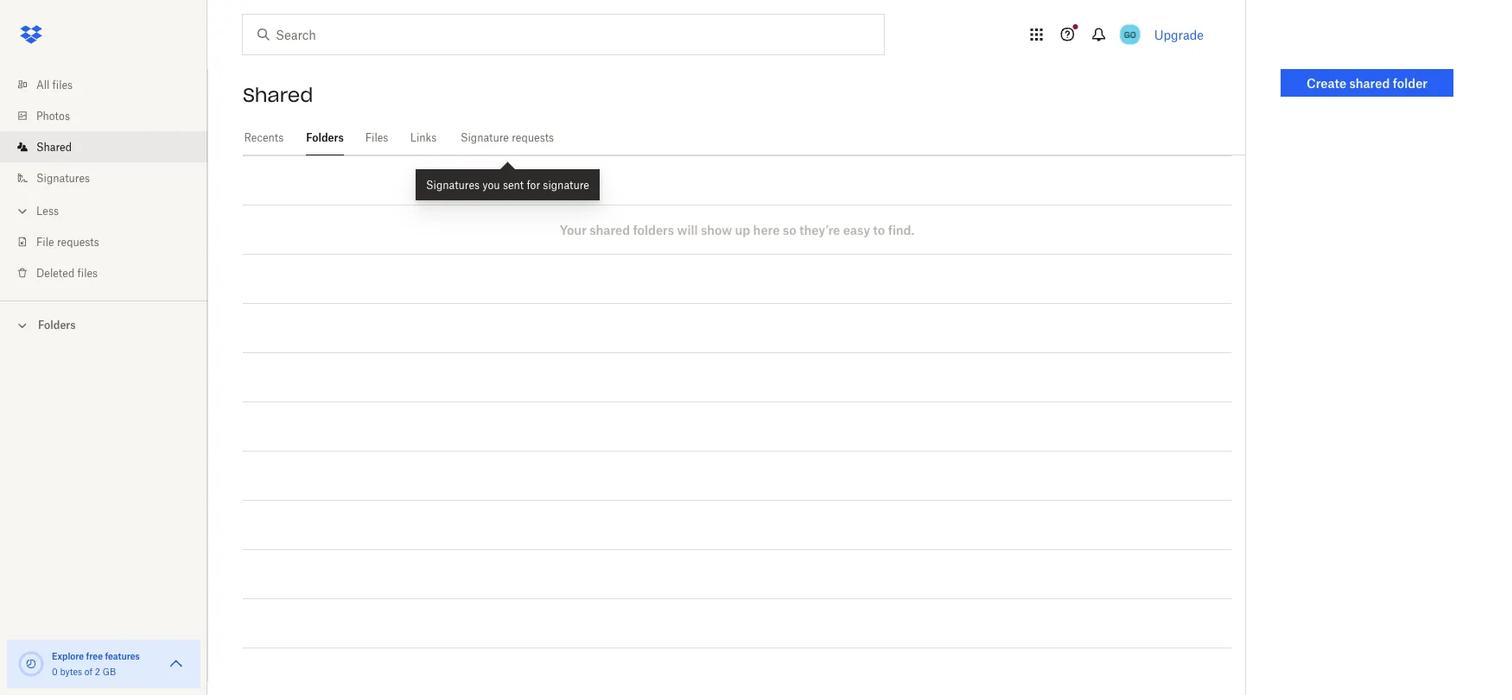 Task type: locate. For each thing, give the bounding box(es) containing it.
links link
[[410, 121, 437, 153]]

shared up recents link
[[243, 83, 313, 107]]

shared
[[243, 83, 313, 107], [36, 140, 72, 153]]

photos link
[[14, 100, 207, 131]]

shared list item
[[0, 131, 207, 162]]

0 horizontal spatial requests
[[57, 236, 99, 248]]

files right the all
[[52, 78, 73, 91]]

all
[[36, 78, 50, 91]]

signatures inside 'signatures' link
[[36, 172, 90, 185]]

of
[[85, 667, 93, 678]]

shared inside button
[[1350, 76, 1390, 90]]

features
[[105, 651, 140, 662]]

recents link
[[243, 121, 285, 153]]

1 horizontal spatial requests
[[512, 131, 554, 144]]

shared
[[1350, 76, 1390, 90], [590, 223, 630, 237]]

0 horizontal spatial signatures
[[36, 172, 90, 185]]

signatures link
[[14, 162, 207, 194]]

go button
[[1116, 21, 1144, 48]]

0 vertical spatial shared
[[243, 83, 313, 107]]

list containing all files
[[0, 59, 207, 301]]

shared down photos
[[36, 140, 72, 153]]

folders
[[633, 223, 674, 237]]

1 vertical spatial files
[[77, 267, 98, 280]]

shared left folder
[[1350, 76, 1390, 90]]

requests right file
[[57, 236, 99, 248]]

1 horizontal spatial files
[[77, 267, 98, 280]]

0 vertical spatial shared
[[1350, 76, 1390, 90]]

links
[[410, 131, 437, 144]]

folders inside button
[[38, 319, 76, 332]]

folders left 'files'
[[306, 131, 344, 144]]

signatures up less
[[36, 172, 90, 185]]

create shared folder
[[1307, 76, 1428, 90]]

requests inside file requests link
[[57, 236, 99, 248]]

signatures left you
[[426, 178, 480, 191]]

1 horizontal spatial shared
[[1350, 76, 1390, 90]]

1 vertical spatial requests
[[57, 236, 99, 248]]

gb
[[103, 667, 116, 678]]

file requests
[[36, 236, 99, 248]]

so
[[783, 223, 797, 237]]

0 horizontal spatial shared
[[36, 140, 72, 153]]

tab list containing recents
[[243, 121, 1245, 156]]

files right deleted
[[77, 267, 98, 280]]

folders down deleted
[[38, 319, 76, 332]]

signatures for signatures you sent for signature
[[426, 178, 480, 191]]

shared inside shared link
[[36, 140, 72, 153]]

requests for signature requests
[[512, 131, 554, 144]]

up
[[735, 223, 750, 237]]

all files link
[[14, 69, 207, 100]]

0 vertical spatial folders
[[306, 131, 344, 144]]

recents
[[244, 131, 284, 144]]

1 horizontal spatial signatures
[[426, 178, 480, 191]]

all files
[[36, 78, 73, 91]]

here
[[753, 223, 780, 237]]

requests up the for
[[512, 131, 554, 144]]

signature requests
[[461, 131, 554, 144]]

deleted files link
[[14, 258, 207, 289]]

0 horizontal spatial folders
[[38, 319, 76, 332]]

explore
[[52, 651, 84, 662]]

1 vertical spatial folders
[[38, 319, 76, 332]]

dropbox image
[[14, 17, 48, 52]]

quota usage element
[[17, 651, 45, 678]]

files
[[52, 78, 73, 91], [77, 267, 98, 280]]

they're
[[799, 223, 840, 237]]

1 vertical spatial shared
[[590, 223, 630, 237]]

signatures
[[36, 172, 90, 185], [426, 178, 480, 191]]

create
[[1307, 76, 1347, 90]]

less
[[36, 204, 59, 217]]

your shared folders will show up here so they're easy to find.
[[560, 223, 915, 237]]

tab list
[[243, 121, 1245, 156]]

folder
[[1393, 76, 1428, 90]]

files for all files
[[52, 78, 73, 91]]

0 horizontal spatial files
[[52, 78, 73, 91]]

1 vertical spatial shared
[[36, 140, 72, 153]]

list
[[0, 59, 207, 301]]

0 horizontal spatial shared
[[590, 223, 630, 237]]

0 vertical spatial files
[[52, 78, 73, 91]]

upgrade
[[1154, 27, 1204, 42]]

show
[[701, 223, 732, 237]]

sent
[[503, 178, 524, 191]]

requests inside signature requests link
[[512, 131, 554, 144]]

0 vertical spatial requests
[[512, 131, 554, 144]]

upgrade link
[[1154, 27, 1204, 42]]

folders
[[306, 131, 344, 144], [38, 319, 76, 332]]

requests
[[512, 131, 554, 144], [57, 236, 99, 248]]

shared link
[[14, 131, 207, 162]]

signatures for signatures
[[36, 172, 90, 185]]

1 horizontal spatial folders
[[306, 131, 344, 144]]

file
[[36, 236, 54, 248]]

shared right your
[[590, 223, 630, 237]]



Task type: describe. For each thing, give the bounding box(es) containing it.
folders button
[[0, 312, 207, 338]]

files link
[[365, 121, 389, 153]]

you
[[483, 178, 500, 191]]

will
[[677, 223, 698, 237]]

go
[[1124, 29, 1136, 40]]

files for deleted files
[[77, 267, 98, 280]]

signatures you sent for signature
[[426, 178, 589, 191]]

for
[[527, 178, 540, 191]]

create shared folder button
[[1281, 69, 1454, 97]]

deleted
[[36, 267, 75, 280]]

signature
[[543, 178, 589, 191]]

shared for your
[[590, 223, 630, 237]]

Search in folder "Dropbox" text field
[[276, 25, 849, 44]]

easy
[[843, 223, 870, 237]]

1 horizontal spatial shared
[[243, 83, 313, 107]]

folders link
[[306, 121, 344, 153]]

free
[[86, 651, 103, 662]]

find.
[[888, 223, 915, 237]]

signature
[[461, 131, 509, 144]]

2
[[95, 667, 100, 678]]

bytes
[[60, 667, 82, 678]]

0
[[52, 667, 58, 678]]

your
[[560, 223, 587, 237]]

photos
[[36, 109, 70, 122]]

files
[[365, 131, 388, 144]]

deleted files
[[36, 267, 98, 280]]

to
[[873, 223, 885, 237]]

explore free features 0 bytes of 2 gb
[[52, 651, 140, 678]]

less image
[[14, 203, 31, 220]]

requests for file requests
[[57, 236, 99, 248]]

shared for create
[[1350, 76, 1390, 90]]

file requests link
[[14, 226, 207, 258]]

signature requests link
[[458, 121, 557, 153]]



Task type: vqa. For each thing, say whether or not it's contained in the screenshot.
the 'synced.'
no



